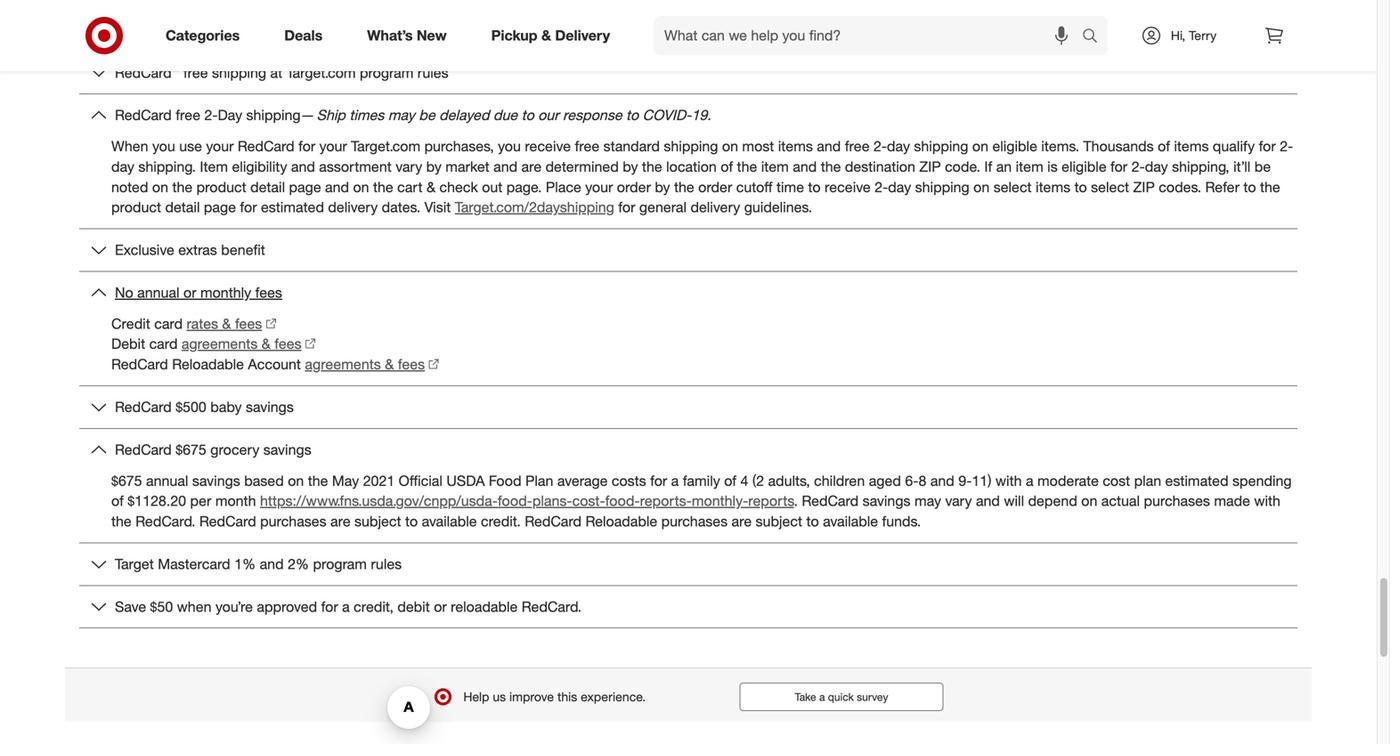 Task type: locate. For each thing, give the bounding box(es) containing it.
1 available from the left
[[422, 513, 477, 530]]

agreements right account
[[305, 356, 381, 373]]

a inside button
[[819, 691, 825, 704]]

target.com/2dayshipping for general delivery guidelines.
[[455, 199, 812, 216]]

1 horizontal spatial product
[[197, 178, 246, 196]]

target.com inside when you use your redcard for your target.com purchases, you receive free standard shipping on most items and free 2-day shipping on eligible items. thousands of items qualify for 2- day shipping. item eligibility and assortment vary by market and are determined by the location of the item and the destination zip code. if an item is eligible for 2-day shipping, it'll be noted on the product detail page and on the cart & check out page. place your order by the order cutoff time to receive 2-day shipping on select items to select zip codes. refer to the product detail page for estimated delivery dates. visit
[[351, 138, 421, 155]]

purchases
[[174, 21, 240, 39], [1144, 493, 1210, 510], [260, 513, 327, 530], [661, 513, 728, 530]]

detail down eligibility
[[250, 178, 285, 196]]

1 horizontal spatial with
[[1254, 493, 1281, 510]]

page down item at the left top of the page
[[204, 199, 236, 216]]

standard
[[604, 138, 660, 155]]

0 vertical spatial rules
[[418, 64, 449, 81]]

delivery down assortment
[[328, 199, 378, 216]]

1 vertical spatial rules
[[371, 556, 402, 573]]

0 horizontal spatial product
[[111, 199, 161, 216]]

card up 'debit card'
[[154, 315, 183, 333]]

1 vertical spatial receive
[[825, 178, 871, 196]]

0 vertical spatial or
[[184, 284, 196, 301]]

0 vertical spatial annual
[[137, 284, 180, 301]]

on down moderate
[[1082, 493, 1098, 510]]

2- up destination
[[874, 138, 887, 155]]

day up destination
[[887, 138, 910, 155]]

0 vertical spatial $675
[[176, 441, 206, 459]]

and inside the $675 annual savings based on the may 2021 official usda food plan average costs for a family of 4 (2 adults, children aged 6-8 and 9-11) with a moderate cost plan estimated spending of $1128.20 per month
[[931, 472, 955, 490]]

1 horizontal spatial page
[[289, 178, 321, 196]]

actual
[[1102, 493, 1140, 510]]

1 horizontal spatial order
[[698, 178, 732, 196]]

annual inside the $675 annual savings based on the may 2021 official usda food plan average costs for a family of 4 (2 adults, children aged 6-8 and 9-11) with a moderate cost plan estimated spending of $1128.20 per month
[[146, 472, 188, 490]]

monthly
[[200, 284, 251, 301]]

or inside dropdown button
[[184, 284, 196, 301]]

may
[[388, 107, 415, 124], [915, 493, 942, 510]]

0 horizontal spatial rules
[[371, 556, 402, 573]]

annual up credit card
[[137, 284, 180, 301]]

savings inside '. redcard savings may vary and will depend on actual purchases made with the redcard. redcard purchases are subject to available credit. redcard reloadable purchases are subject to available funds.'
[[863, 493, 911, 510]]

day
[[887, 138, 910, 155], [111, 158, 134, 175], [1145, 158, 1168, 175], [888, 178, 911, 196]]

no
[[115, 284, 133, 301]]

and right 8
[[931, 472, 955, 490]]

1 horizontal spatial select
[[1091, 178, 1130, 196]]

19.
[[692, 107, 711, 124]]

day
[[218, 107, 242, 124]]

1 horizontal spatial are
[[522, 158, 542, 175]]

0 vertical spatial vary
[[396, 158, 422, 175]]

item left is
[[1016, 158, 1044, 175]]

savings up per
[[192, 472, 240, 490]]

0 vertical spatial target.com
[[286, 64, 356, 81]]

receive down destination
[[825, 178, 871, 196]]

redcard $675 grocery savings button
[[79, 429, 1298, 471]]

0 horizontal spatial zip
[[920, 158, 941, 175]]

destination
[[845, 158, 916, 175]]

1 vertical spatial page
[[204, 199, 236, 216]]

eligible
[[592, 21, 637, 39], [993, 138, 1038, 155], [1062, 158, 1107, 175]]

credit,
[[354, 598, 394, 616]]

1 horizontal spatial reloadable
[[586, 513, 658, 530]]

by up check
[[426, 158, 442, 175]]

and right most
[[817, 138, 841, 155]]

a up reports-
[[671, 472, 679, 490]]

program right 2%
[[313, 556, 367, 573]]

shipping up location at the top of the page
[[664, 138, 718, 155]]

$675 down $500 on the bottom left of the page
[[176, 441, 206, 459]]

and up time
[[793, 158, 817, 175]]

1 horizontal spatial your
[[319, 138, 347, 155]]

redcard.
[[136, 513, 195, 530], [522, 598, 582, 616]]

0 horizontal spatial order
[[617, 178, 651, 196]]

approved
[[257, 598, 317, 616]]

family
[[683, 472, 720, 490]]

take a quick survey
[[795, 691, 889, 704]]

0 vertical spatial program
[[360, 64, 414, 81]]

redcard left $500 on the bottom left of the page
[[115, 399, 172, 416]]

1 vertical spatial vary
[[946, 493, 972, 510]]

agreements for redcard reloadable account
[[305, 356, 381, 373]]

agreements & fees for debit card
[[182, 336, 302, 353]]

zip left code.
[[920, 158, 941, 175]]

available down children
[[823, 513, 878, 530]]

the down $1128.20
[[111, 513, 132, 530]]

1 horizontal spatial you
[[498, 138, 521, 155]]

1 horizontal spatial subject
[[756, 513, 803, 530]]

0 horizontal spatial redcard.
[[136, 513, 195, 530]]

1 horizontal spatial rules
[[418, 64, 449, 81]]

https://www.fns.usda.gov/cnpp/usda-
[[260, 493, 498, 510]]

page down assortment
[[289, 178, 321, 196]]

0 vertical spatial agreements
[[182, 336, 258, 353]]

receive
[[525, 138, 571, 155], [825, 178, 871, 196]]

2 horizontal spatial are
[[732, 513, 752, 530]]

1 vertical spatial detail
[[165, 199, 200, 216]]

online purchases of supplemental nutrition assistance program (snap) eligible items using both electronic benefits transfer (ebt) and a redcard for payment.
[[129, 21, 1148, 39]]

product down noted
[[111, 199, 161, 216]]

depend
[[1028, 493, 1078, 510]]

delivery
[[555, 27, 610, 44]]

agreements & fees for redcard reloadable account
[[305, 356, 425, 373]]

select down the thousands
[[1091, 178, 1130, 196]]

the right refer
[[1260, 178, 1281, 196]]

0 horizontal spatial food-
[[498, 493, 533, 510]]

2 order from the left
[[698, 178, 732, 196]]

fees for credit card
[[235, 315, 262, 333]]

0 horizontal spatial agreements
[[182, 336, 258, 353]]

official
[[399, 472, 443, 490]]

annual
[[137, 284, 180, 301], [146, 472, 188, 490]]

0 horizontal spatial subject
[[355, 513, 401, 530]]

estimated
[[261, 199, 324, 216], [1166, 472, 1229, 490]]

redcard. right reloadable on the left bottom
[[522, 598, 582, 616]]

may
[[332, 472, 359, 490]]

out
[[482, 178, 503, 196]]

what's
[[367, 27, 413, 44]]

for right approved
[[321, 598, 338, 616]]

items down is
[[1036, 178, 1071, 196]]

0 vertical spatial with
[[996, 472, 1022, 490]]

0 vertical spatial page
[[289, 178, 321, 196]]

1 vertical spatial redcard.
[[522, 598, 582, 616]]

program down what's
[[360, 64, 414, 81]]

on right based
[[288, 472, 304, 490]]

with up will
[[996, 472, 1022, 490]]

& inside when you use your redcard for your target.com purchases, you receive free standard shipping on most items and free 2-day shipping on eligible items. thousands of items qualify for 2- day shipping. item eligibility and assortment vary by market and are determined by the location of the item and the destination zip code. if an item is eligible for 2-day shipping, it'll be noted on the product detail page and on the cart & check out page. place your order by the order cutoff time to receive 2-day shipping on select items to select zip codes. refer to the product detail page for estimated delivery dates. visit
[[427, 178, 436, 196]]

0 vertical spatial may
[[388, 107, 415, 124]]

.
[[794, 493, 798, 510]]

0 horizontal spatial be
[[419, 107, 435, 124]]

adults,
[[768, 472, 810, 490]]

0 vertical spatial eligible
[[592, 21, 637, 39]]

with
[[996, 472, 1022, 490], [1254, 493, 1281, 510]]

vary inside when you use your redcard for your target.com purchases, you receive free standard shipping on most items and free 2-day shipping on eligible items. thousands of items qualify for 2- day shipping. item eligibility and assortment vary by market and are determined by the location of the item and the destination zip code. if an item is eligible for 2-day shipping, it'll be noted on the product detail page and on the cart & check out page. place your order by the order cutoff time to receive 2-day shipping on select items to select zip codes. refer to the product detail page for estimated delivery dates. visit
[[396, 158, 422, 175]]

target.com inside dropdown button
[[286, 64, 356, 81]]

annual inside dropdown button
[[137, 284, 180, 301]]

on
[[722, 138, 738, 155], [973, 138, 989, 155], [152, 178, 168, 196], [353, 178, 369, 196], [974, 178, 990, 196], [288, 472, 304, 490], [1082, 493, 1098, 510]]

1 vertical spatial or
[[434, 598, 447, 616]]

1 vertical spatial $675
[[111, 472, 142, 490]]

savings down account
[[246, 399, 294, 416]]

this
[[558, 690, 577, 705]]

2- down destination
[[875, 178, 888, 196]]

program
[[360, 64, 414, 81], [313, 556, 367, 573]]

1 horizontal spatial eligible
[[993, 138, 1038, 155]]

reloadable down rates at the top of the page
[[172, 356, 244, 373]]

product
[[197, 178, 246, 196], [111, 199, 161, 216]]

1 horizontal spatial available
[[823, 513, 878, 530]]

&
[[542, 27, 551, 44], [427, 178, 436, 196], [222, 315, 231, 333], [262, 336, 271, 353], [385, 356, 394, 373]]

1 horizontal spatial agreements & fees
[[305, 356, 425, 373]]

the
[[642, 158, 662, 175], [737, 158, 757, 175], [821, 158, 841, 175], [172, 178, 193, 196], [373, 178, 393, 196], [674, 178, 695, 196], [1260, 178, 1281, 196], [308, 472, 328, 490], [111, 513, 132, 530]]

a right take
[[819, 691, 825, 704]]

$675 inside the $675 annual savings based on the may 2021 official usda food plan average costs for a family of 4 (2 adults, children aged 6-8 and 9-11) with a moderate cost plan estimated spending of $1128.20 per month
[[111, 472, 142, 490]]

categories link
[[151, 16, 262, 55]]

usda
[[447, 472, 485, 490]]

1 horizontal spatial delivery
[[691, 199, 740, 216]]

or up rates at the top of the page
[[184, 284, 196, 301]]

vary up cart
[[396, 158, 422, 175]]

1 vertical spatial program
[[313, 556, 367, 573]]

1 vertical spatial agreements
[[305, 356, 381, 373]]

market
[[446, 158, 490, 175]]

1 vertical spatial target.com
[[351, 138, 421, 155]]

0 vertical spatial redcard.
[[136, 513, 195, 530]]

1 horizontal spatial food-
[[605, 493, 640, 510]]

on up if
[[973, 138, 989, 155]]

baby
[[210, 399, 242, 416]]

determined
[[546, 158, 619, 175]]

of
[[244, 21, 257, 39], [1158, 138, 1170, 155], [721, 158, 733, 175], [724, 472, 737, 490], [111, 493, 124, 510]]

available down usda
[[422, 513, 477, 530]]

0 horizontal spatial page
[[204, 199, 236, 216]]

0 vertical spatial agreements & fees
[[182, 336, 302, 353]]

the left cart
[[373, 178, 393, 196]]

and inside target mastercard 1% and 2% program rules dropdown button
[[260, 556, 284, 573]]

items up shipping,
[[1174, 138, 1209, 155]]

fees
[[255, 284, 282, 301], [235, 315, 262, 333], [275, 336, 302, 353], [398, 356, 425, 373]]

redcard
[[1007, 21, 1064, 39], [115, 107, 172, 124], [238, 138, 295, 155], [111, 356, 168, 373], [115, 399, 172, 416], [115, 441, 172, 459], [802, 493, 859, 510], [199, 513, 256, 530], [525, 513, 582, 530]]

a
[[996, 21, 1003, 39], [671, 472, 679, 490], [1026, 472, 1034, 490], [342, 598, 350, 616], [819, 691, 825, 704]]

product down item at the left top of the page
[[197, 178, 246, 196]]

2%
[[288, 556, 309, 573]]

for
[[1068, 21, 1085, 39], [299, 138, 316, 155], [1259, 138, 1276, 155], [1111, 158, 1128, 175], [240, 199, 257, 216], [618, 199, 635, 216], [650, 472, 667, 490], [321, 598, 338, 616]]

0 vertical spatial reloadable
[[172, 356, 244, 373]]

$1128.20
[[128, 493, 186, 510]]

1 vertical spatial agreements & fees
[[305, 356, 425, 373]]

benefit
[[221, 241, 265, 259]]

of up codes.
[[1158, 138, 1170, 155]]

& for redcard reloadable account
[[385, 356, 394, 373]]

categories
[[166, 27, 240, 44]]

be right it'll
[[1255, 158, 1271, 175]]

pickup
[[491, 27, 538, 44]]

delivery down the cutoff
[[691, 199, 740, 216]]

0 horizontal spatial select
[[994, 178, 1032, 196]]

redcard down children
[[802, 493, 859, 510]]

for left general
[[618, 199, 635, 216]]

redcard left search
[[1007, 21, 1064, 39]]

0 vertical spatial estimated
[[261, 199, 324, 216]]

1 horizontal spatial may
[[915, 493, 942, 510]]

0 horizontal spatial delivery
[[328, 199, 378, 216]]

1 horizontal spatial or
[[434, 598, 447, 616]]

select down an
[[994, 178, 1032, 196]]

item
[[761, 158, 789, 175], [1016, 158, 1044, 175]]

0 horizontal spatial agreements & fees
[[182, 336, 302, 353]]

1 horizontal spatial be
[[1255, 158, 1271, 175]]

0 horizontal spatial with
[[996, 472, 1022, 490]]

0 vertical spatial receive
[[525, 138, 571, 155]]

vary
[[396, 158, 422, 175], [946, 493, 972, 510]]

shipping down code.
[[915, 178, 970, 196]]

0 vertical spatial be
[[419, 107, 435, 124]]

1 vertical spatial be
[[1255, 158, 1271, 175]]

shipping left at
[[212, 64, 266, 81]]

visit
[[425, 199, 451, 216]]

1 horizontal spatial zip
[[1134, 178, 1155, 196]]

codes.
[[1159, 178, 1202, 196]]

time
[[777, 178, 804, 196]]

1 horizontal spatial estimated
[[1166, 472, 1229, 490]]

card down credit card
[[149, 336, 178, 353]]

the inside '. redcard savings may vary and will depend on actual purchases made with the redcard. redcard purchases are subject to available credit. redcard reloadable purchases are subject to available funds.'
[[111, 513, 132, 530]]

may right times
[[388, 107, 415, 124]]

redcard up eligibility
[[238, 138, 295, 155]]

0 horizontal spatial by
[[426, 158, 442, 175]]

no annual or monthly fees button
[[79, 272, 1298, 314]]

your up item at the left top of the page
[[206, 138, 234, 155]]

0 horizontal spatial you
[[152, 138, 175, 155]]

1 you from the left
[[152, 138, 175, 155]]

1 vertical spatial card
[[149, 336, 178, 353]]

estimated down eligibility
[[261, 199, 324, 216]]

0 horizontal spatial eligible
[[592, 21, 637, 39]]

zip left codes.
[[1134, 178, 1155, 196]]

your down the 'determined'
[[585, 178, 613, 196]]

are up the page.
[[522, 158, 542, 175]]

0 vertical spatial zip
[[920, 158, 941, 175]]

redcard $675 grocery savings
[[115, 441, 311, 459]]

it'll
[[1234, 158, 1251, 175]]

rules for target mastercard 1% and 2% program rules
[[371, 556, 402, 573]]

are down may
[[330, 513, 351, 530]]

detail up exclusive extras benefit
[[165, 199, 200, 216]]

or right debit
[[434, 598, 447, 616]]

purchases right online
[[174, 21, 240, 39]]

0 horizontal spatial $675
[[111, 472, 142, 490]]

0 horizontal spatial vary
[[396, 158, 422, 175]]

debit
[[111, 336, 145, 353]]

agreements for debit card
[[182, 336, 258, 353]]

and down assortment
[[325, 178, 349, 196]]

your up assortment
[[319, 138, 347, 155]]

rules up credit,
[[371, 556, 402, 573]]

1 vertical spatial may
[[915, 493, 942, 510]]

credit
[[111, 315, 150, 333]]

1 vertical spatial reloadable
[[586, 513, 658, 530]]

0 vertical spatial card
[[154, 315, 183, 333]]

2 subject from the left
[[756, 513, 803, 530]]

based
[[244, 472, 284, 490]]

new
[[417, 27, 447, 44]]

agreements & fees
[[182, 336, 302, 353], [305, 356, 425, 373]]

9-
[[959, 472, 972, 490]]

2 select from the left
[[1091, 178, 1130, 196]]

eligible up an
[[993, 138, 1038, 155]]

are down monthly-
[[732, 513, 752, 530]]

us
[[493, 690, 506, 705]]

1 vertical spatial with
[[1254, 493, 1281, 510]]

(snap)
[[543, 21, 588, 39]]

agreements
[[182, 336, 258, 353], [305, 356, 381, 373]]

0 horizontal spatial estimated
[[261, 199, 324, 216]]

1 horizontal spatial vary
[[946, 493, 972, 510]]

order up target.com/2dayshipping for general delivery guidelines. in the top of the page
[[617, 178, 651, 196]]

$675 inside the redcard $675 grocery savings dropdown button
[[176, 441, 206, 459]]

our
[[538, 107, 559, 124]]

subject down reports
[[756, 513, 803, 530]]

and right 1%
[[260, 556, 284, 573]]

are inside when you use your redcard for your target.com purchases, you receive free standard shipping on most items and free 2-day shipping on eligible items. thousands of items qualify for 2- day shipping. item eligibility and assortment vary by market and are determined by the location of the item and the destination zip code. if an item is eligible for 2-day shipping, it'll be noted on the product detail page and on the cart & check out page. place your order by the order cutoff time to receive 2-day shipping on select items to select zip codes. refer to the product detail page for estimated delivery dates. visit
[[522, 158, 542, 175]]

0 horizontal spatial are
[[330, 513, 351, 530]]

1 horizontal spatial redcard.
[[522, 598, 582, 616]]

to
[[522, 107, 534, 124], [626, 107, 639, 124], [808, 178, 821, 196], [1075, 178, 1087, 196], [1244, 178, 1256, 196], [405, 513, 418, 530], [807, 513, 819, 530]]

by down standard
[[623, 158, 638, 175]]

eligible down items. at the top right
[[1062, 158, 1107, 175]]

annual up $1128.20
[[146, 472, 188, 490]]

and
[[968, 21, 992, 39], [817, 138, 841, 155], [291, 158, 315, 175], [494, 158, 518, 175], [793, 158, 817, 175], [325, 178, 349, 196], [931, 472, 955, 490], [976, 493, 1000, 510], [260, 556, 284, 573]]

0 vertical spatial detail
[[250, 178, 285, 196]]

2 food- from the left
[[605, 493, 640, 510]]

and right eligibility
[[291, 158, 315, 175]]

0 horizontal spatial item
[[761, 158, 789, 175]]

payment.
[[1089, 21, 1148, 39]]

online
[[129, 21, 170, 39]]

& inside pickup & delivery link
[[542, 27, 551, 44]]

for down eligibility
[[240, 199, 257, 216]]

you up the shipping.
[[152, 138, 175, 155]]

thousands
[[1084, 138, 1154, 155]]

dates.
[[382, 199, 421, 216]]

& inside rates & fees link
[[222, 315, 231, 333]]

1 delivery from the left
[[328, 199, 378, 216]]

redcard™ free shipping at target.com program rules
[[115, 64, 449, 81]]

terry
[[1189, 28, 1217, 43]]

& for debit card
[[262, 336, 271, 353]]

and down 11)
[[976, 493, 1000, 510]]

2 vertical spatial eligible
[[1062, 158, 1107, 175]]

electronic
[[751, 21, 815, 39]]

1 horizontal spatial agreements
[[305, 356, 381, 373]]

0 horizontal spatial available
[[422, 513, 477, 530]]

6-
[[905, 472, 919, 490]]

2 delivery from the left
[[691, 199, 740, 216]]

save $50 when you're approved for a credit, debit or reloadable redcard.
[[115, 598, 582, 616]]

pickup & delivery
[[491, 27, 610, 44]]

or inside "dropdown button"
[[434, 598, 447, 616]]

plans-
[[533, 493, 572, 510]]



Task type: describe. For each thing, give the bounding box(es) containing it.
most
[[742, 138, 774, 155]]

save $50 when you're approved for a credit, debit or reloadable redcard. button
[[79, 586, 1298, 628]]

fees for redcard reloadable account
[[398, 356, 425, 373]]

$50
[[150, 598, 173, 616]]

place
[[546, 178, 581, 196]]

item
[[200, 158, 228, 175]]

2 horizontal spatial your
[[585, 178, 613, 196]]

and inside '. redcard savings may vary and will depend on actual purchases made with the redcard. redcard purchases are subject to available credit. redcard reloadable purchases are subject to available funds.'
[[976, 493, 1000, 510]]

nutrition
[[353, 21, 407, 39]]

supplemental
[[261, 21, 349, 39]]

for left payment.
[[1068, 21, 1085, 39]]

1 vertical spatial zip
[[1134, 178, 1155, 196]]

to down items. at the top right
[[1075, 178, 1087, 196]]

benefits
[[819, 21, 871, 39]]

credit.
[[481, 513, 521, 530]]

of left "4"
[[724, 472, 737, 490]]

items left 'using'
[[641, 21, 676, 39]]

agreements & fees link for redcard reloadable account
[[305, 355, 439, 375]]

savings inside the $675 annual savings based on the may 2021 official usda food plan average costs for a family of 4 (2 adults, children aged 6-8 and 9-11) with a moderate cost plan estimated spending of $1128.20 per month
[[192, 472, 240, 490]]

of right location at the top of the page
[[721, 158, 733, 175]]

& for credit card
[[222, 315, 231, 333]]

account
[[248, 356, 301, 373]]

0 horizontal spatial receive
[[525, 138, 571, 155]]

assistance
[[411, 21, 481, 39]]

take
[[795, 691, 816, 704]]

0 vertical spatial product
[[197, 178, 246, 196]]

1 item from the left
[[761, 158, 789, 175]]

and up out
[[494, 158, 518, 175]]

$500
[[176, 399, 206, 416]]

—
[[301, 107, 313, 124]]

guidelines.
[[744, 199, 812, 216]]

program for 2%
[[313, 556, 367, 573]]

will
[[1004, 493, 1024, 510]]

search button
[[1074, 16, 1117, 59]]

redcard free 2-day shipping — ship times may be delayed due to our response to covid-19.
[[115, 107, 711, 124]]

per
[[190, 493, 211, 510]]

hi, terry
[[1171, 28, 1217, 43]]

cutoff
[[736, 178, 773, 196]]

costs
[[612, 472, 646, 490]]

both
[[718, 21, 747, 39]]

grocery
[[210, 441, 260, 459]]

rates
[[187, 315, 218, 333]]

shipping up code.
[[914, 138, 969, 155]]

ship
[[317, 107, 345, 124]]

1 horizontal spatial detail
[[250, 178, 285, 196]]

a inside "dropdown button"
[[342, 598, 350, 616]]

redcard down plans-
[[525, 513, 582, 530]]

1 subject from the left
[[355, 513, 401, 530]]

is
[[1048, 158, 1058, 175]]

annual for $675
[[146, 472, 188, 490]]

2 horizontal spatial eligible
[[1062, 158, 1107, 175]]

of left $1128.20
[[111, 493, 124, 510]]

on inside '. redcard savings may vary and will depend on actual purchases made with the redcard. redcard purchases are subject to available credit. redcard reloadable purchases are subject to available funds.'
[[1082, 493, 1098, 510]]

reports
[[748, 493, 794, 510]]

2 horizontal spatial by
[[655, 178, 670, 196]]

redcard up when
[[115, 107, 172, 124]]

for down the thousands
[[1111, 158, 1128, 175]]

2 item from the left
[[1016, 158, 1044, 175]]

for right qualify in the right top of the page
[[1259, 138, 1276, 155]]

to right time
[[808, 178, 821, 196]]

2021
[[363, 472, 395, 490]]

eligibility
[[232, 158, 287, 175]]

What can we help you find? suggestions appear below search field
[[654, 16, 1087, 55]]

assortment
[[319, 158, 392, 175]]

with inside the $675 annual savings based on the may 2021 official usda food plan average costs for a family of 4 (2 adults, children aged 6-8 and 9-11) with a moderate cost plan estimated spending of $1128.20 per month
[[996, 472, 1022, 490]]

code.
[[945, 158, 981, 175]]

for down —
[[299, 138, 316, 155]]

if
[[985, 158, 993, 175]]

be inside when you use your redcard for your target.com purchases, you receive free standard shipping on most items and free 2-day shipping on eligible items. thousands of items qualify for 2- day shipping. item eligibility and assortment vary by market and are determined by the location of the item and the destination zip code. if an item is eligible for 2-day shipping, it'll be noted on the product detail page and on the cart & check out page. place your order by the order cutoff time to receive 2-day shipping on select items to select zip codes. refer to the product detail page for estimated delivery dates. visit
[[1255, 158, 1271, 175]]

shipping down at
[[246, 107, 301, 124]]

vary inside '. redcard savings may vary and will depend on actual purchases made with the redcard. redcard purchases are subject to available credit. redcard reloadable purchases are subject to available funds.'
[[946, 493, 972, 510]]

due
[[493, 107, 518, 124]]

delivery inside when you use your redcard for your target.com purchases, you receive free standard shipping on most items and free 2-day shipping on eligible items. thousands of items qualify for 2- day shipping. item eligibility and assortment vary by market and are determined by the location of the item and the destination zip code. if an item is eligible for 2-day shipping, it'll be noted on the product detail page and on the cart & check out page. place your order by the order cutoff time to receive 2-day shipping on select items to select zip codes. refer to the product detail page for estimated delivery dates. visit
[[328, 199, 378, 216]]

free up the use
[[176, 107, 200, 124]]

0 horizontal spatial reloadable
[[172, 356, 244, 373]]

target mastercard 1% and 2% program rules
[[115, 556, 402, 573]]

1 order from the left
[[617, 178, 651, 196]]

on down assortment
[[353, 178, 369, 196]]

0 horizontal spatial detail
[[165, 199, 200, 216]]

4
[[741, 472, 749, 490]]

card for credit card
[[154, 315, 183, 333]]

times
[[349, 107, 384, 124]]

fees for debit card
[[275, 336, 302, 353]]

when
[[111, 138, 148, 155]]

. redcard savings may vary and will depend on actual purchases made with the redcard. redcard purchases are subject to available credit. redcard reloadable purchases are subject to available funds.
[[111, 493, 1281, 530]]

purchases up 2%
[[260, 513, 327, 530]]

redcard. inside save $50 when you're approved for a credit, debit or reloadable redcard. "dropdown button"
[[522, 598, 582, 616]]

2 available from the left
[[823, 513, 878, 530]]

mastercard
[[158, 556, 230, 573]]

day down destination
[[888, 178, 911, 196]]

for inside the $675 annual savings based on the may 2021 official usda food plan average costs for a family of 4 (2 adults, children aged 6-8 and 9-11) with a moderate cost plan estimated spending of $1128.20 per month
[[650, 472, 667, 490]]

location
[[666, 158, 717, 175]]

free up the 'determined'
[[575, 138, 600, 155]]

exclusive extras benefit button
[[79, 229, 1298, 271]]

the down location at the top of the page
[[674, 178, 695, 196]]

with inside '. redcard savings may vary and will depend on actual purchases made with the redcard. redcard purchases are subject to available credit. redcard reloadable purchases are subject to available funds.'
[[1254, 493, 1281, 510]]

day up noted
[[111, 158, 134, 175]]

program for target.com
[[360, 64, 414, 81]]

exclusive
[[115, 241, 174, 259]]

extras
[[178, 241, 217, 259]]

check
[[440, 178, 478, 196]]

plan
[[1134, 472, 1162, 490]]

cost
[[1103, 472, 1131, 490]]

the up the cutoff
[[737, 158, 757, 175]]

children
[[814, 472, 865, 490]]

to down https://www.fns.usda.gov/cnpp/usda-
[[405, 513, 418, 530]]

estimated inside when you use your redcard for your target.com purchases, you receive free standard shipping on most items and free 2-day shipping on eligible items. thousands of items qualify for 2- day shipping. item eligibility and assortment vary by market and are determined by the location of the item and the destination zip code. if an item is eligible for 2-day shipping, it'll be noted on the product detail page and on the cart & check out page. place your order by the order cutoff time to receive 2-day shipping on select items to select zip codes. refer to the product detail page for estimated delivery dates. visit
[[261, 199, 324, 216]]

the inside the $675 annual savings based on the may 2021 official usda food plan average costs for a family of 4 (2 adults, children aged 6-8 and 9-11) with a moderate cost plan estimated spending of $1128.20 per month
[[308, 472, 328, 490]]

on inside the $675 annual savings based on the may 2021 official usda food plan average costs for a family of 4 (2 adults, children aged 6-8 and 9-11) with a moderate cost plan estimated spending of $1128.20 per month
[[288, 472, 304, 490]]

the down the shipping.
[[172, 178, 193, 196]]

a right (ebt)
[[996, 21, 1003, 39]]

purchases down plan
[[1144, 493, 1210, 510]]

free up destination
[[845, 138, 870, 155]]

annual for no
[[137, 284, 180, 301]]

target mastercard 1% and 2% program rules button
[[79, 544, 1298, 585]]

on left most
[[722, 138, 738, 155]]

2- down the thousands
[[1132, 158, 1145, 175]]

savings up based
[[263, 441, 311, 459]]

an
[[996, 158, 1012, 175]]

fees inside dropdown button
[[255, 284, 282, 301]]

free inside dropdown button
[[183, 64, 208, 81]]

redcard inside when you use your redcard for your target.com purchases, you receive free standard shipping on most items and free 2-day shipping on eligible items. thousands of items qualify for 2- day shipping. item eligibility and assortment vary by market and are determined by the location of the item and the destination zip code. if an item is eligible for 2-day shipping, it'll be noted on the product detail page and on the cart & check out page. place your order by the order cutoff time to receive 2-day shipping on select items to select zip codes. refer to the product detail page for estimated delivery dates. visit
[[238, 138, 295, 155]]

1 select from the left
[[994, 178, 1032, 196]]

purchases down the $675 annual savings based on the may 2021 official usda food plan average costs for a family of 4 (2 adults, children aged 6-8 and 9-11) with a moderate cost plan estimated spending of $1128.20 per month
[[661, 513, 728, 530]]

may inside '. redcard savings may vary and will depend on actual purchases made with the redcard. redcard purchases are subject to available credit. redcard reloadable purchases are subject to available funds.'
[[915, 493, 942, 510]]

month
[[215, 493, 256, 510]]

reloadable inside '. redcard savings may vary and will depend on actual purchases made with the redcard. redcard purchases are subject to available credit. redcard reloadable purchases are subject to available funds.'
[[586, 513, 658, 530]]

agreements & fees link for debit card
[[182, 334, 316, 355]]

use
[[179, 138, 202, 155]]

and right (ebt)
[[968, 21, 992, 39]]

reloadable
[[451, 598, 518, 616]]

when
[[177, 598, 212, 616]]

0 horizontal spatial may
[[388, 107, 415, 124]]

survey
[[857, 691, 889, 704]]

you're
[[216, 598, 253, 616]]

on down the shipping.
[[152, 178, 168, 196]]

on down if
[[974, 178, 990, 196]]

redcard down month
[[199, 513, 256, 530]]

shipping inside dropdown button
[[212, 64, 266, 81]]

11)
[[972, 472, 992, 490]]

card for debit card
[[149, 336, 178, 353]]

the down standard
[[642, 158, 662, 175]]

1 vertical spatial eligible
[[993, 138, 1038, 155]]

0 horizontal spatial your
[[206, 138, 234, 155]]

day up codes.
[[1145, 158, 1168, 175]]

items right most
[[778, 138, 813, 155]]

2- right qualify in the right top of the page
[[1280, 138, 1294, 155]]

1 vertical spatial product
[[111, 199, 161, 216]]

exclusive extras benefit
[[115, 241, 265, 259]]

the left destination
[[821, 158, 841, 175]]

search
[[1074, 29, 1117, 46]]

when you use your redcard for your target.com purchases, you receive free standard shipping on most items and free 2-day shipping on eligible items. thousands of items qualify for 2- day shipping. item eligibility and assortment vary by market and are determined by the location of the item and the destination zip code. if an item is eligible for 2-day shipping, it'll be noted on the product detail page and on the cart & check out page. place your order by the order cutoff time to receive 2-day shipping on select items to select zip codes. refer to the product detail page for estimated delivery dates. visit
[[111, 138, 1294, 216]]

food
[[489, 472, 522, 490]]

rules for redcard™ free shipping at target.com program rules
[[418, 64, 449, 81]]

at
[[270, 64, 283, 81]]

of right categories
[[244, 21, 257, 39]]

shipping,
[[1172, 158, 1230, 175]]

deals link
[[269, 16, 345, 55]]

1 food- from the left
[[498, 493, 533, 510]]

take a quick survey button
[[740, 683, 944, 712]]

to left our
[[522, 107, 534, 124]]

improve
[[510, 690, 554, 705]]

to up standard
[[626, 107, 639, 124]]

a up depend
[[1026, 472, 1034, 490]]

quick
[[828, 691, 854, 704]]

to down it'll
[[1244, 178, 1256, 196]]

redcard. inside '. redcard savings may vary and will depend on actual purchases made with the redcard. redcard purchases are subject to available credit. redcard reloadable purchases are subject to available funds.'
[[136, 513, 195, 530]]

2- up item at the left top of the page
[[204, 107, 218, 124]]

2 you from the left
[[498, 138, 521, 155]]

for inside "dropdown button"
[[321, 598, 338, 616]]

redcard up $1128.20
[[115, 441, 172, 459]]

delayed
[[439, 107, 489, 124]]

redcard down 'debit card'
[[111, 356, 168, 373]]

estimated inside the $675 annual savings based on the may 2021 official usda food plan average costs for a family of 4 (2 adults, children aged 6-8 and 9-11) with a moderate cost plan estimated spending of $1128.20 per month
[[1166, 472, 1229, 490]]

to down the "adults,"
[[807, 513, 819, 530]]

debit card
[[111, 336, 178, 353]]

experience.
[[581, 690, 646, 705]]

1 horizontal spatial by
[[623, 158, 638, 175]]



Task type: vqa. For each thing, say whether or not it's contained in the screenshot.
Online
yes



